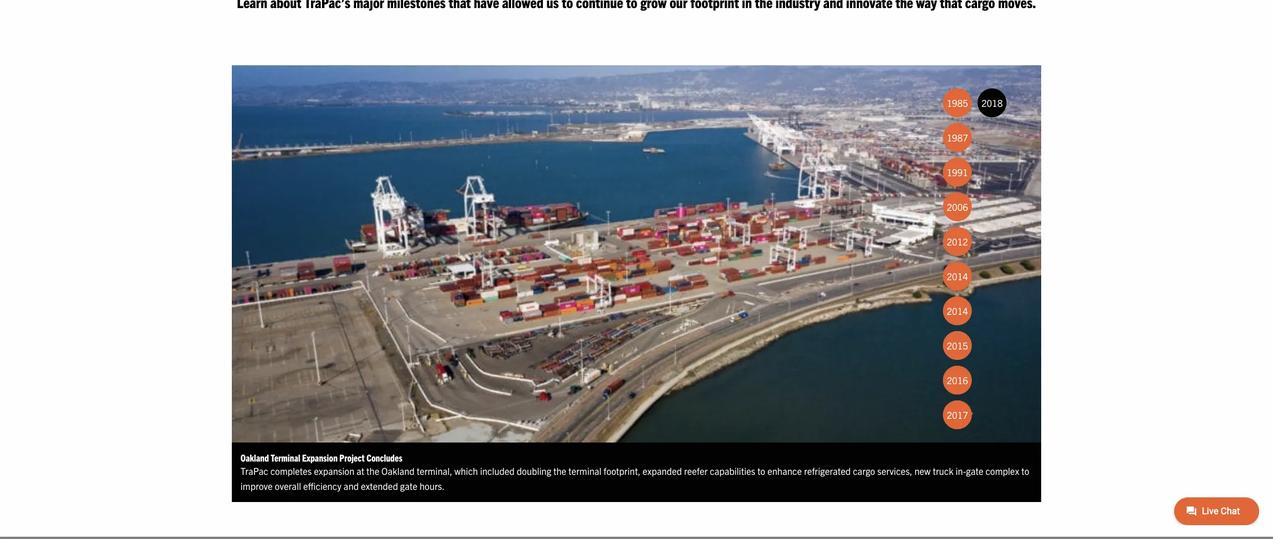 Task type: locate. For each thing, give the bounding box(es) containing it.
gate
[[966, 465, 983, 477], [400, 480, 417, 492]]

trapac oakland image
[[232, 65, 1041, 443]]

gate left complex
[[966, 465, 983, 477]]

0 horizontal spatial oakland
[[241, 452, 269, 464]]

oakland
[[241, 452, 269, 464], [381, 465, 415, 477]]

to right complex
[[1021, 465, 1029, 477]]

2014
[[947, 270, 968, 282], [947, 305, 968, 317]]

2014 up '2015'
[[947, 305, 968, 317]]

footer
[[0, 537, 1273, 539]]

2012
[[947, 236, 968, 247]]

2017
[[947, 409, 968, 421]]

1 vertical spatial gate
[[400, 480, 417, 492]]

in-
[[956, 465, 966, 477]]

the left terminal on the left bottom of page
[[553, 465, 566, 477]]

oakland down the concludes
[[381, 465, 415, 477]]

main content
[[220, 0, 1273, 517]]

1 horizontal spatial the
[[553, 465, 566, 477]]

trapac
[[241, 465, 268, 477]]

gate left 'hours.'
[[400, 480, 417, 492]]

2016
[[947, 374, 968, 386]]

0 vertical spatial gate
[[966, 465, 983, 477]]

1 horizontal spatial oakland
[[381, 465, 415, 477]]

2 to from the left
[[1021, 465, 1029, 477]]

overall
[[275, 480, 301, 492]]

terminal
[[271, 452, 300, 464]]

1 vertical spatial 2014
[[947, 305, 968, 317]]

2014 down 2012
[[947, 270, 968, 282]]

at
[[356, 465, 364, 477]]

oakland up the trapac
[[241, 452, 269, 464]]

0 vertical spatial 2014
[[947, 270, 968, 282]]

1987
[[947, 132, 968, 143]]

to
[[757, 465, 765, 477], [1021, 465, 1029, 477]]

refrigerated
[[804, 465, 851, 477]]

1 the from the left
[[366, 465, 379, 477]]

the
[[366, 465, 379, 477], [553, 465, 566, 477]]

terminal
[[568, 465, 602, 477]]

footprint,
[[604, 465, 640, 477]]

2015
[[947, 340, 968, 351]]

1 horizontal spatial to
[[1021, 465, 1029, 477]]

enhance
[[767, 465, 802, 477]]

2 2014 from the top
[[947, 305, 968, 317]]

0 vertical spatial oakland
[[241, 452, 269, 464]]

new
[[914, 465, 931, 477]]

1985
[[947, 97, 968, 108]]

expanded
[[643, 465, 682, 477]]

1991
[[947, 166, 968, 178]]

the right at
[[366, 465, 379, 477]]

concludes
[[366, 452, 402, 464]]

truck
[[933, 465, 954, 477]]

oakland terminal expansion project concludes trapac completes expansion at the oakland terminal, which included doubling the terminal footprint, expanded reefer capabilities to enhance refrigerated cargo services, new truck in-gate complex to improve overall efficiency and extended gate hours.
[[241, 452, 1029, 492]]

complex
[[986, 465, 1019, 477]]

main content containing 1985
[[220, 0, 1273, 517]]

services,
[[877, 465, 912, 477]]

capabilities
[[710, 465, 755, 477]]

0 horizontal spatial the
[[366, 465, 379, 477]]

2018
[[981, 97, 1003, 108]]

0 horizontal spatial to
[[757, 465, 765, 477]]

hours.
[[420, 480, 445, 492]]

0 horizontal spatial gate
[[400, 480, 417, 492]]

1 horizontal spatial gate
[[966, 465, 983, 477]]

to left enhance
[[757, 465, 765, 477]]



Task type: describe. For each thing, give the bounding box(es) containing it.
project
[[339, 452, 365, 464]]

expansion
[[302, 452, 338, 464]]

2006
[[947, 201, 968, 213]]

and
[[344, 480, 359, 492]]

completes
[[270, 465, 312, 477]]

expansion
[[314, 465, 354, 477]]

reefer
[[684, 465, 708, 477]]

terminal,
[[417, 465, 452, 477]]

which
[[454, 465, 478, 477]]

improve
[[241, 480, 273, 492]]

1 2014 from the top
[[947, 270, 968, 282]]

efficiency
[[303, 480, 342, 492]]

1 vertical spatial oakland
[[381, 465, 415, 477]]

extended
[[361, 480, 398, 492]]

included
[[480, 465, 515, 477]]

doubling
[[517, 465, 551, 477]]

1 to from the left
[[757, 465, 765, 477]]

cargo
[[853, 465, 875, 477]]

2 the from the left
[[553, 465, 566, 477]]



Task type: vqa. For each thing, say whether or not it's contained in the screenshot.
enhance
yes



